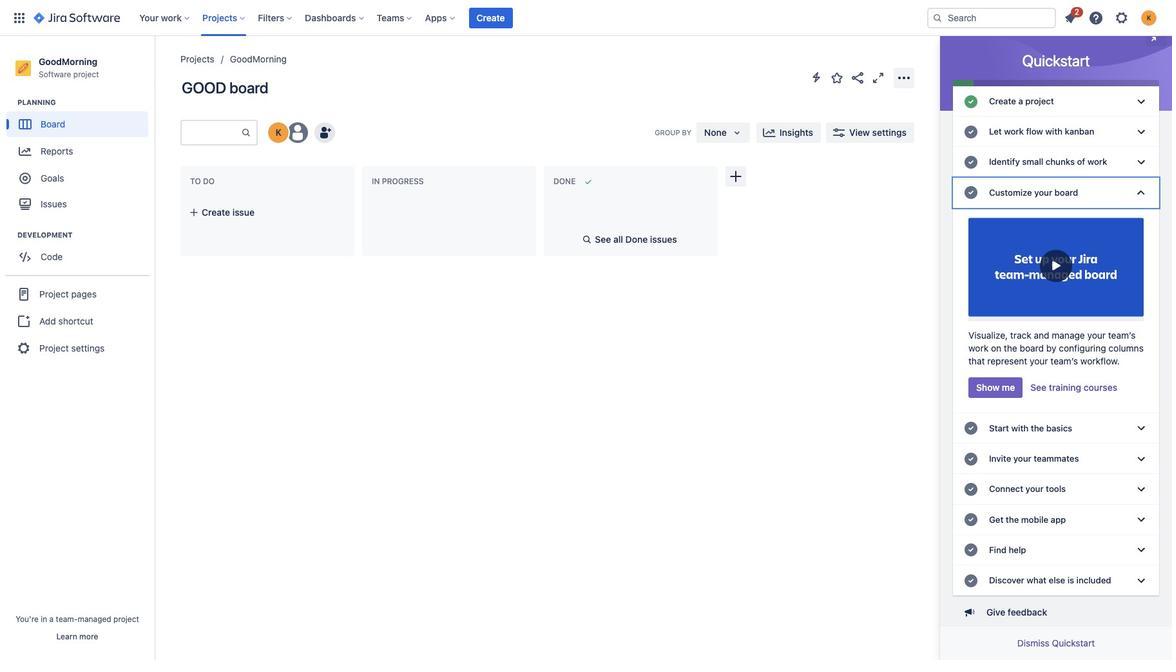 Task type: locate. For each thing, give the bounding box(es) containing it.
project pages link
[[5, 281, 150, 309]]

see for see training courses
[[1031, 382, 1047, 393]]

checked image left customize
[[964, 185, 979, 201]]

board
[[230, 79, 269, 97], [1055, 187, 1079, 198], [1020, 343, 1044, 354]]

invite your teammates
[[990, 454, 1080, 464]]

your
[[139, 12, 159, 23]]

chevron image inside create a project dropdown button
[[1134, 94, 1149, 109]]

1 project from the top
[[39, 289, 69, 300]]

0 vertical spatial the
[[1004, 343, 1018, 354]]

checked image inside identify small chunks of work dropdown button
[[964, 155, 979, 170]]

project up let work flow with kanban
[[1026, 96, 1055, 106]]

projects inside projects dropdown button
[[202, 12, 237, 23]]

4 chevron image from the top
[[1134, 543, 1149, 559]]

2 chevron image from the top
[[1134, 482, 1149, 498]]

checked image inside let work flow with kanban dropdown button
[[964, 124, 979, 140]]

in
[[41, 615, 47, 625]]

create for create a project
[[990, 96, 1017, 106]]

projects up projects link
[[202, 12, 237, 23]]

0 horizontal spatial see
[[595, 234, 611, 245]]

the left basics
[[1031, 423, 1045, 434]]

work inside dropdown button
[[1005, 127, 1024, 137]]

planning heading
[[17, 97, 154, 108]]

your left tools
[[1026, 484, 1044, 495]]

1 vertical spatial done
[[626, 234, 648, 245]]

0 vertical spatial group
[[6, 97, 154, 221]]

manage
[[1052, 330, 1086, 341]]

project inside goodmorning software project
[[73, 69, 99, 79]]

chevron image
[[1134, 185, 1149, 201], [1134, 482, 1149, 498], [1134, 513, 1149, 528], [1134, 543, 1149, 559]]

3 checked image from the top
[[964, 185, 979, 201]]

goodmorning inside goodmorning software project
[[39, 56, 98, 67]]

show me button
[[969, 378, 1023, 398]]

checked image left let
[[964, 124, 979, 140]]

1 horizontal spatial team's
[[1109, 330, 1136, 341]]

checked image left identify
[[964, 155, 979, 170]]

2 vertical spatial board
[[1020, 343, 1044, 354]]

0 vertical spatial see
[[595, 234, 611, 245]]

by right "group"
[[682, 128, 692, 137]]

create inside button
[[202, 207, 230, 218]]

checked image
[[964, 124, 979, 140], [964, 155, 979, 170], [964, 185, 979, 201], [964, 482, 979, 498], [964, 543, 979, 559], [964, 574, 979, 589]]

1 vertical spatial create
[[990, 96, 1017, 106]]

teams button
[[373, 7, 417, 28]]

help
[[1009, 545, 1027, 556]]

you're
[[16, 615, 39, 625]]

chevron image inside customize your board dropdown button
[[1134, 185, 1149, 201]]

a up let work flow with kanban
[[1019, 96, 1024, 106]]

project down add
[[39, 343, 69, 354]]

dashboards
[[305, 12, 356, 23]]

sidebar navigation image
[[141, 52, 169, 77]]

project for project pages
[[39, 289, 69, 300]]

planning image
[[2, 95, 17, 110]]

by inside visualize, track and manage your team's work on the board by configuring columns that represent your team's workflow.
[[1047, 343, 1057, 354]]

checked image inside create a project dropdown button
[[964, 94, 979, 109]]

with right the start
[[1012, 423, 1029, 434]]

2 vertical spatial create
[[202, 207, 230, 218]]

all
[[614, 234, 623, 245]]

0 vertical spatial by
[[682, 128, 692, 137]]

included
[[1077, 576, 1112, 586]]

shortcut
[[58, 316, 93, 327]]

settings down the add shortcut button
[[71, 343, 105, 354]]

settings for view settings
[[873, 127, 907, 138]]

1 vertical spatial see
[[1031, 382, 1047, 393]]

0 horizontal spatial goodmorning
[[39, 56, 98, 67]]

0 horizontal spatial project
[[73, 69, 99, 79]]

1 vertical spatial project
[[39, 343, 69, 354]]

goodmorning for goodmorning software project
[[39, 56, 98, 67]]

your for board
[[1035, 187, 1053, 198]]

group containing board
[[6, 97, 154, 221]]

goodmorning down filters
[[230, 54, 287, 64]]

project
[[73, 69, 99, 79], [1026, 96, 1055, 106], [113, 615, 139, 625]]

checked image
[[964, 94, 979, 109], [964, 421, 979, 437], [964, 452, 979, 467], [964, 513, 979, 528]]

Search field
[[928, 7, 1057, 28]]

1 vertical spatial group
[[5, 275, 150, 367]]

goodmorning link
[[230, 52, 287, 67]]

1 vertical spatial with
[[1012, 423, 1029, 434]]

projects for projects dropdown button
[[202, 12, 237, 23]]

create right apps dropdown button
[[477, 12, 505, 23]]

group
[[6, 97, 154, 221], [5, 275, 150, 367]]

work right your
[[161, 12, 182, 23]]

create up let
[[990, 96, 1017, 106]]

tools
[[1046, 484, 1066, 495]]

1 horizontal spatial a
[[1019, 96, 1024, 106]]

settings inside 'sidebar' element
[[71, 343, 105, 354]]

reports
[[41, 146, 73, 157]]

0 horizontal spatial create
[[202, 207, 230, 218]]

group
[[655, 128, 680, 137]]

goals
[[41, 173, 64, 184]]

checked image left "find"
[[964, 543, 979, 559]]

chevron image inside start with the basics dropdown button
[[1134, 421, 1149, 437]]

3 chevron image from the top
[[1134, 513, 1149, 528]]

checked image left discover
[[964, 574, 979, 589]]

1 vertical spatial settings
[[71, 343, 105, 354]]

board down chunks
[[1055, 187, 1079, 198]]

by down and
[[1047, 343, 1057, 354]]

1 vertical spatial by
[[1047, 343, 1057, 354]]

1 horizontal spatial by
[[1047, 343, 1057, 354]]

1 chevron image from the top
[[1134, 94, 1149, 109]]

0 vertical spatial projects
[[202, 12, 237, 23]]

progress
[[382, 177, 424, 186]]

project up add
[[39, 289, 69, 300]]

project up planning heading at the top left
[[73, 69, 99, 79]]

discover what else is included button
[[954, 566, 1160, 596]]

visualize, track and manage your team's work on the board by configuring columns that represent your team's workflow.
[[969, 330, 1144, 367]]

0 vertical spatial project
[[73, 69, 99, 79]]

on
[[992, 343, 1002, 354]]

1 vertical spatial team's
[[1051, 356, 1079, 367]]

create left issue
[[202, 207, 230, 218]]

a right in at bottom
[[49, 615, 54, 625]]

1 checked image from the top
[[964, 124, 979, 140]]

quickstart up create a project dropdown button
[[1023, 52, 1090, 70]]

dashboards button
[[301, 7, 369, 28]]

chevron image inside invite your teammates dropdown button
[[1134, 452, 1149, 467]]

your down "identify small chunks of work"
[[1035, 187, 1053, 198]]

video poster image
[[969, 213, 1144, 322]]

else
[[1049, 576, 1066, 586]]

0 vertical spatial board
[[230, 79, 269, 97]]

show
[[977, 382, 1000, 393]]

do
[[203, 177, 215, 186]]

0 horizontal spatial with
[[1012, 423, 1029, 434]]

1 horizontal spatial project
[[113, 615, 139, 625]]

3 chevron image from the top
[[1134, 155, 1149, 170]]

1 horizontal spatial goodmorning
[[230, 54, 287, 64]]

planning
[[17, 98, 56, 106]]

checked image for discover
[[964, 574, 979, 589]]

checked image left get
[[964, 513, 979, 528]]

checked image inside invite your teammates dropdown button
[[964, 452, 979, 467]]

project inside create a project dropdown button
[[1026, 96, 1055, 106]]

development heading
[[17, 230, 154, 241]]

6 checked image from the top
[[964, 574, 979, 589]]

1 vertical spatial a
[[49, 615, 54, 625]]

chevron image for board
[[1134, 185, 1149, 201]]

2 horizontal spatial project
[[1026, 96, 1055, 106]]

your up configuring
[[1088, 330, 1106, 341]]

teams
[[377, 12, 405, 23]]

2 project from the top
[[39, 343, 69, 354]]

team's
[[1109, 330, 1136, 341], [1051, 356, 1079, 367]]

goodmorning for goodmorning
[[230, 54, 287, 64]]

apps
[[425, 12, 447, 23]]

see left the all
[[595, 234, 611, 245]]

checked image inside get the mobile app dropdown button
[[964, 513, 979, 528]]

columns
[[1109, 343, 1144, 354]]

quickstart
[[1023, 52, 1090, 70], [1053, 638, 1096, 649]]

5 checked image from the top
[[964, 543, 979, 559]]

jira software image
[[34, 10, 120, 25], [34, 10, 120, 25]]

2 chevron image from the top
[[1134, 124, 1149, 140]]

work inside visualize, track and manage your team's work on the board by configuring columns that represent your team's workflow.
[[969, 343, 989, 354]]

training
[[1049, 382, 1082, 393]]

insights button
[[757, 122, 821, 143]]

2 horizontal spatial board
[[1055, 187, 1079, 198]]

1 vertical spatial projects
[[181, 54, 215, 64]]

1 horizontal spatial with
[[1046, 127, 1063, 137]]

0 vertical spatial project
[[39, 289, 69, 300]]

chevron image inside the connect your tools dropdown button
[[1134, 482, 1149, 498]]

board link
[[6, 112, 148, 137]]

1 chevron image from the top
[[1134, 185, 1149, 201]]

banner containing your work
[[0, 0, 1173, 36]]

0 vertical spatial a
[[1019, 96, 1024, 106]]

checked image left connect on the right bottom
[[964, 482, 979, 498]]

team's up columns
[[1109, 330, 1136, 341]]

get
[[990, 515, 1004, 525]]

2
[[1075, 7, 1080, 16]]

is
[[1068, 576, 1075, 586]]

2 horizontal spatial create
[[990, 96, 1017, 106]]

with right flow
[[1046, 127, 1063, 137]]

settings right view
[[873, 127, 907, 138]]

what
[[1027, 576, 1047, 586]]

work
[[161, 12, 182, 23], [1005, 127, 1024, 137], [1088, 157, 1108, 167], [969, 343, 989, 354]]

0 vertical spatial done
[[554, 177, 576, 186]]

board
[[41, 118, 65, 129]]

board down goodmorning link
[[230, 79, 269, 97]]

0 horizontal spatial done
[[554, 177, 576, 186]]

the inside visualize, track and manage your team's work on the board by configuring columns that represent your team's workflow.
[[1004, 343, 1018, 354]]

start with the basics
[[990, 423, 1073, 434]]

1 horizontal spatial settings
[[873, 127, 907, 138]]

3 checked image from the top
[[964, 452, 979, 467]]

let work flow with kanban button
[[954, 117, 1160, 147]]

dismiss quickstart link
[[1018, 638, 1096, 649]]

checked image left invite in the bottom of the page
[[964, 452, 979, 467]]

1 horizontal spatial create
[[477, 12, 505, 23]]

settings inside button
[[873, 127, 907, 138]]

your for tools
[[1026, 484, 1044, 495]]

project for project settings
[[39, 343, 69, 354]]

goal image
[[19, 173, 31, 185]]

with
[[1046, 127, 1063, 137], [1012, 423, 1029, 434]]

project right the managed
[[113, 615, 139, 625]]

1 vertical spatial board
[[1055, 187, 1079, 198]]

done inside see all done issues link
[[626, 234, 648, 245]]

reports link
[[6, 137, 148, 166]]

5 chevron image from the top
[[1134, 452, 1149, 467]]

1 horizontal spatial board
[[1020, 343, 1044, 354]]

2 checked image from the top
[[964, 155, 979, 170]]

the up represent
[[1004, 343, 1018, 354]]

settings for project settings
[[71, 343, 105, 354]]

see left training
[[1031, 382, 1047, 393]]

1 horizontal spatial see
[[1031, 382, 1047, 393]]

1 vertical spatial project
[[1026, 96, 1055, 106]]

your inside dropdown button
[[1026, 484, 1044, 495]]

0 vertical spatial team's
[[1109, 330, 1136, 341]]

create button
[[469, 7, 513, 28]]

courses
[[1084, 382, 1118, 393]]

goodmorning up software
[[39, 56, 98, 67]]

checked image inside the find help dropdown button
[[964, 543, 979, 559]]

kanban
[[1065, 127, 1095, 137]]

0 horizontal spatial a
[[49, 615, 54, 625]]

create inside button
[[477, 12, 505, 23]]

chevron image
[[1134, 94, 1149, 109], [1134, 124, 1149, 140], [1134, 155, 1149, 170], [1134, 421, 1149, 437], [1134, 452, 1149, 467], [1134, 574, 1149, 589]]

2 checked image from the top
[[964, 421, 979, 437]]

code link
[[6, 244, 148, 270]]

chevron image inside the find help dropdown button
[[1134, 543, 1149, 559]]

checked image inside the connect your tools dropdown button
[[964, 482, 979, 498]]

checked image inside customize your board dropdown button
[[964, 185, 979, 201]]

identify small chunks of work button
[[954, 147, 1160, 178]]

see inside see all done issues link
[[595, 234, 611, 245]]

board inside visualize, track and manage your team's work on the board by configuring columns that represent your team's workflow.
[[1020, 343, 1044, 354]]

0 vertical spatial settings
[[873, 127, 907, 138]]

project pages
[[39, 289, 97, 300]]

your profile and settings image
[[1142, 10, 1157, 25]]

0 horizontal spatial team's
[[1051, 356, 1079, 367]]

1 horizontal spatial done
[[626, 234, 648, 245]]

workflow.
[[1081, 356, 1120, 367]]

0 horizontal spatial settings
[[71, 343, 105, 354]]

0 vertical spatial with
[[1046, 127, 1063, 137]]

create for create issue
[[202, 207, 230, 218]]

your right invite in the bottom of the page
[[1014, 454, 1032, 464]]

invite
[[990, 454, 1012, 464]]

work right let
[[1005, 127, 1024, 137]]

4 checked image from the top
[[964, 513, 979, 528]]

1 vertical spatial the
[[1031, 423, 1045, 434]]

team's down configuring
[[1051, 356, 1079, 367]]

checked image left create a project
[[964, 94, 979, 109]]

your down and
[[1030, 356, 1049, 367]]

1 vertical spatial quickstart
[[1053, 638, 1096, 649]]

projects for projects link
[[181, 54, 215, 64]]

quickstart down give feedback button
[[1053, 638, 1096, 649]]

see all done issues
[[595, 234, 677, 245]]

learn
[[56, 632, 77, 642]]

banner
[[0, 0, 1173, 36]]

to do
[[190, 177, 215, 186]]

board down and
[[1020, 343, 1044, 354]]

6 chevron image from the top
[[1134, 574, 1149, 589]]

let work flow with kanban
[[990, 127, 1095, 137]]

projects link
[[181, 52, 215, 67]]

the right get
[[1006, 515, 1019, 525]]

create inside dropdown button
[[990, 96, 1017, 106]]

a
[[1019, 96, 1024, 106], [49, 615, 54, 625]]

0 vertical spatial create
[[477, 12, 505, 23]]

get the mobile app button
[[954, 505, 1160, 536]]

checked image inside start with the basics dropdown button
[[964, 421, 979, 437]]

sidebar element
[[0, 36, 155, 661]]

checked image left the start
[[964, 421, 979, 437]]

4 checked image from the top
[[964, 482, 979, 498]]

4 chevron image from the top
[[1134, 421, 1149, 437]]

checked image inside discover what else is included 'dropdown button'
[[964, 574, 979, 589]]

work up the "that"
[[969, 343, 989, 354]]

projects up good
[[181, 54, 215, 64]]

view settings image
[[832, 125, 847, 141]]

more image
[[897, 70, 912, 85]]

discover
[[990, 576, 1025, 586]]

managed
[[78, 615, 111, 625]]

chevron image for create a project
[[1134, 94, 1149, 109]]

group containing project pages
[[5, 275, 150, 367]]

project for create
[[1026, 96, 1055, 106]]

progress bar
[[954, 80, 1160, 86]]

give
[[987, 607, 1006, 618]]

star good board image
[[830, 70, 845, 85]]

1 checked image from the top
[[964, 94, 979, 109]]



Task type: describe. For each thing, give the bounding box(es) containing it.
connect
[[990, 484, 1024, 495]]

appswitcher icon image
[[12, 10, 27, 25]]

connect your tools
[[990, 484, 1066, 495]]

help image
[[1089, 10, 1104, 25]]

learn more
[[56, 632, 98, 642]]

visualize,
[[969, 330, 1008, 341]]

invite your teammates button
[[954, 444, 1160, 475]]

insights
[[780, 127, 814, 138]]

basics
[[1047, 423, 1073, 434]]

add shortcut button
[[5, 309, 150, 335]]

project settings link
[[5, 335, 150, 363]]

more
[[79, 632, 98, 642]]

checked image for identify
[[964, 155, 979, 170]]

find help button
[[954, 536, 1160, 566]]

2 vertical spatial project
[[113, 615, 139, 625]]

chevron image for tools
[[1134, 482, 1149, 498]]

your for teammates
[[1014, 454, 1032, 464]]

checked image for start
[[964, 421, 979, 437]]

let
[[990, 127, 1002, 137]]

your work button
[[136, 7, 195, 28]]

play video image
[[1041, 250, 1073, 283]]

software
[[39, 69, 71, 79]]

get the mobile app
[[990, 515, 1066, 525]]

work right of
[[1088, 157, 1108, 167]]

in progress
[[372, 177, 424, 186]]

checked image for connect
[[964, 482, 979, 498]]

configuring
[[1059, 343, 1107, 354]]

see all done issues link
[[577, 232, 685, 248]]

start
[[990, 423, 1010, 434]]

search image
[[933, 13, 943, 23]]

chevron image for start with the basics
[[1134, 421, 1149, 437]]

flow
[[1027, 127, 1044, 137]]

Search this board text field
[[182, 121, 241, 144]]

checked image for invite
[[964, 452, 979, 467]]

you're in a team-managed project
[[16, 615, 139, 625]]

create column image
[[729, 169, 744, 184]]

dismiss
[[1018, 638, 1050, 649]]

discover what else is included
[[990, 576, 1112, 586]]

board inside dropdown button
[[1055, 187, 1079, 198]]

notifications image
[[1063, 10, 1079, 25]]

to
[[190, 177, 201, 186]]

find
[[990, 545, 1007, 556]]

filters button
[[254, 7, 297, 28]]

code group
[[6, 230, 154, 274]]

goals link
[[6, 166, 148, 192]]

minimize image
[[1149, 28, 1165, 44]]

none button
[[697, 122, 750, 143]]

find help
[[990, 545, 1027, 556]]

apps button
[[421, 7, 460, 28]]

a inside dropdown button
[[1019, 96, 1024, 106]]

chevron image for discover what else is included
[[1134, 574, 1149, 589]]

of
[[1078, 157, 1086, 167]]

view settings
[[850, 127, 907, 138]]

create a project
[[990, 96, 1055, 106]]

checked image for let
[[964, 124, 979, 140]]

create issue button
[[184, 201, 351, 224]]

add people image
[[317, 125, 333, 141]]

project for goodmorning
[[73, 69, 99, 79]]

give feedback button
[[957, 603, 1160, 624]]

chevron image for identify small chunks of work
[[1134, 155, 1149, 170]]

dismiss quickstart
[[1018, 638, 1096, 649]]

show me
[[977, 382, 1016, 393]]

create issue
[[202, 207, 255, 218]]

automations menu button icon image
[[809, 70, 825, 85]]

issues
[[41, 198, 67, 209]]

work inside primary element
[[161, 12, 182, 23]]

checked image for create
[[964, 94, 979, 109]]

code
[[41, 251, 63, 262]]

development image
[[2, 228, 17, 243]]

primary element
[[8, 0, 917, 36]]

track
[[1011, 330, 1032, 341]]

0 vertical spatial quickstart
[[1023, 52, 1090, 70]]

customize your board
[[990, 187, 1079, 198]]

checked image for get
[[964, 513, 979, 528]]

checked image for find
[[964, 543, 979, 559]]

chevron image for invite your teammates
[[1134, 452, 1149, 467]]

customize
[[990, 187, 1033, 198]]

see training courses link
[[1030, 378, 1119, 398]]

represent
[[988, 356, 1028, 367]]

checked image for customize
[[964, 185, 979, 201]]

chevron image for mobile
[[1134, 513, 1149, 528]]

feedback
[[1008, 607, 1048, 618]]

settings image
[[1115, 10, 1130, 25]]

me
[[1002, 382, 1016, 393]]

issues
[[650, 234, 677, 245]]

development
[[17, 231, 73, 239]]

goodmorning software project
[[39, 56, 99, 79]]

project settings
[[39, 343, 105, 354]]

create for create
[[477, 12, 505, 23]]

small
[[1023, 157, 1044, 167]]

customize your board button
[[954, 178, 1160, 208]]

view
[[850, 127, 870, 138]]

start with the basics button
[[954, 414, 1160, 444]]

0 horizontal spatial board
[[230, 79, 269, 97]]

group by
[[655, 128, 692, 137]]

add
[[39, 316, 56, 327]]

add shortcut
[[39, 316, 93, 327]]

projects button
[[199, 7, 250, 28]]

view settings button
[[826, 122, 915, 143]]

and
[[1034, 330, 1050, 341]]

0 horizontal spatial by
[[682, 128, 692, 137]]

pages
[[71, 289, 97, 300]]

mobile
[[1022, 515, 1049, 525]]

chevron image for let work flow with kanban
[[1134, 124, 1149, 140]]

see training courses
[[1031, 382, 1118, 393]]

enter full screen image
[[871, 70, 886, 85]]

see for see all done issues
[[595, 234, 611, 245]]

in
[[372, 177, 380, 186]]

2 vertical spatial the
[[1006, 515, 1019, 525]]



Task type: vqa. For each thing, say whether or not it's contained in the screenshot.
settings related to View settings
yes



